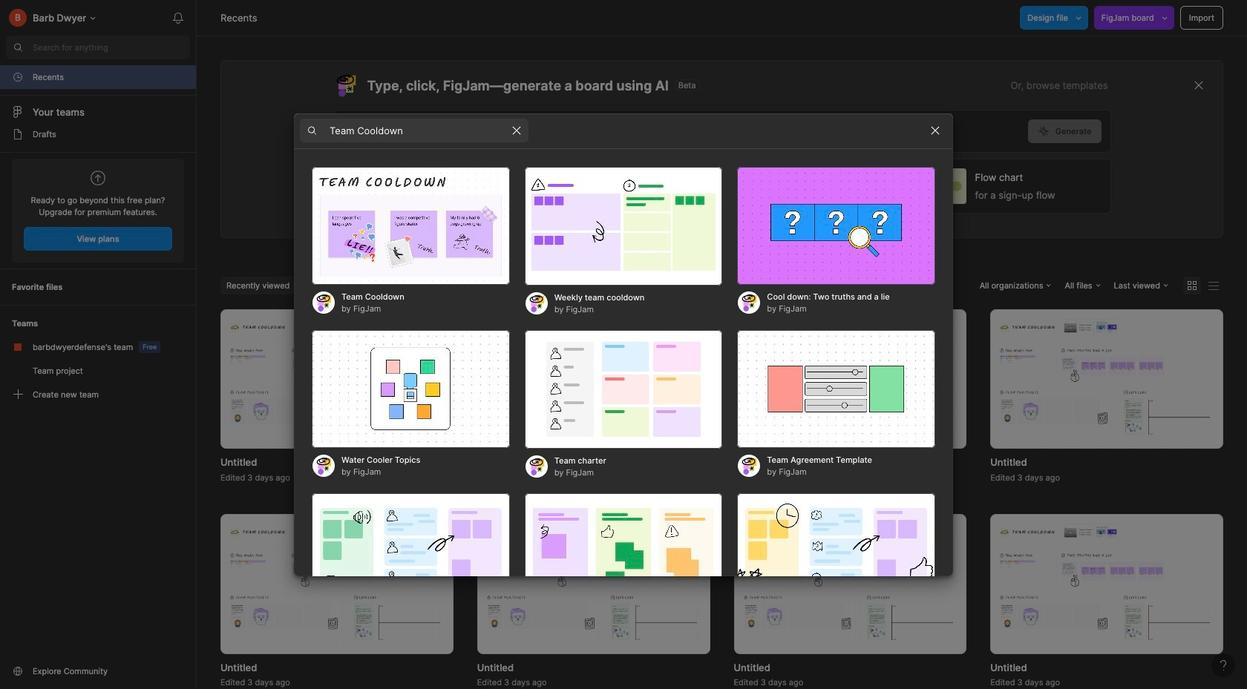 Task type: vqa. For each thing, say whether or not it's contained in the screenshot.
Try typing "cats" text field
no



Task type: describe. For each thing, give the bounding box(es) containing it.
page 16 image
[[12, 128, 24, 140]]

community 16 image
[[12, 666, 24, 678]]

team stand up image
[[525, 493, 723, 612]]

Search for anything text field
[[33, 42, 190, 53]]

search 32 image
[[6, 36, 30, 59]]

recent 16 image
[[12, 71, 24, 83]]

team weekly image
[[312, 493, 510, 612]]

bell 32 image
[[166, 6, 190, 30]]

Ex: A weekly team meeting, starting with an ice breaker field
[[334, 111, 1028, 152]]



Task type: locate. For each thing, give the bounding box(es) containing it.
water cooler topics image
[[312, 330, 510, 449]]

Search templates text field
[[330, 122, 505, 140]]

team charter image
[[525, 330, 723, 449]]

team meeting agenda image
[[738, 493, 935, 612]]

cool down: two truths and a lie image
[[738, 167, 935, 285]]

file thumbnail image
[[228, 319, 446, 440], [485, 319, 703, 440], [741, 319, 959, 440], [998, 319, 1216, 440], [228, 524, 446, 645], [485, 524, 703, 645], [741, 524, 959, 645], [998, 524, 1216, 645]]

team cooldown image
[[312, 167, 510, 285]]

team agreement template image
[[738, 330, 935, 449]]

dialog
[[294, 113, 953, 690]]

weekly team cooldown image
[[525, 167, 723, 285]]



